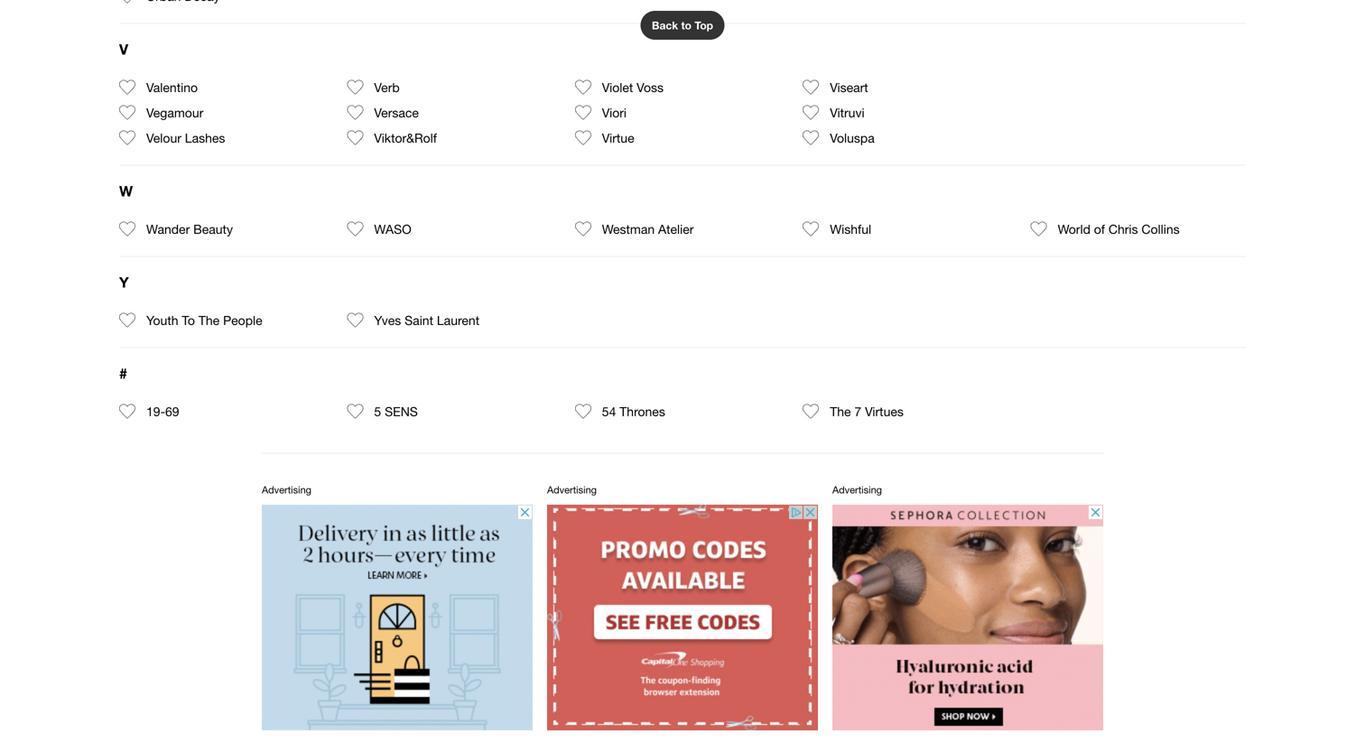 Task type: vqa. For each thing, say whether or not it's contained in the screenshot.
12 reviews element
no



Task type: describe. For each thing, give the bounding box(es) containing it.
the 7 virtues
[[830, 404, 904, 419]]

velour
[[146, 130, 181, 145]]

virtues
[[865, 404, 904, 419]]

y
[[119, 274, 129, 291]]

versace
[[374, 105, 419, 120]]

virtue
[[602, 130, 635, 145]]

yves
[[374, 313, 401, 328]]

vegamour
[[146, 105, 203, 120]]

#
[[119, 365, 127, 382]]

0 horizontal spatial the
[[199, 313, 220, 328]]

7
[[855, 404, 862, 419]]

v
[[119, 41, 128, 58]]

54
[[602, 404, 616, 419]]

viseart link
[[830, 75, 869, 100]]

to
[[182, 313, 195, 328]]

vegamour link
[[146, 100, 203, 125]]

19-69 link
[[146, 399, 179, 424]]

violet voss
[[602, 80, 664, 95]]

19-
[[146, 404, 165, 419]]

vitruvi link
[[830, 100, 865, 125]]

thrones
[[620, 404, 665, 419]]

wander beauty link
[[146, 216, 233, 242]]

1 horizontal spatial the
[[830, 404, 851, 419]]

vitruvi
[[830, 105, 865, 120]]

world of chris collins link
[[1058, 216, 1180, 242]]

violet voss link
[[602, 75, 664, 100]]

wander
[[146, 221, 190, 236]]

viori link
[[602, 100, 627, 125]]

waso
[[374, 221, 412, 236]]

viktor&rolf
[[374, 130, 437, 145]]

voluspa link
[[830, 125, 875, 150]]

viktor&rolf link
[[374, 125, 437, 150]]

virtue link
[[602, 125, 635, 150]]

westman
[[602, 221, 655, 236]]

3 advertisement element from the left
[[833, 505, 1104, 731]]

viseart
[[830, 80, 869, 95]]

valentino
[[146, 80, 198, 95]]

2 advertisement element from the left
[[547, 505, 818, 731]]

verb
[[374, 80, 400, 95]]

world of chris collins
[[1058, 221, 1180, 236]]

valentino link
[[146, 75, 198, 100]]

back to top button
[[641, 11, 725, 40]]

yves saint laurent
[[374, 313, 480, 328]]

waso link
[[374, 216, 412, 242]]

19-69
[[146, 404, 179, 419]]

chris
[[1109, 221, 1138, 236]]



Task type: locate. For each thing, give the bounding box(es) containing it.
beauty
[[193, 221, 233, 236]]

back
[[652, 19, 678, 32]]

back to top
[[652, 19, 713, 32]]

3 advertising from the left
[[833, 484, 882, 496]]

0 vertical spatial the
[[199, 313, 220, 328]]

0 horizontal spatial advertising
[[262, 484, 312, 496]]

lashes
[[185, 130, 225, 145]]

0 horizontal spatial advertisement element
[[262, 505, 533, 731]]

yves saint laurent link
[[374, 308, 480, 333]]

voluspa
[[830, 130, 875, 145]]

velour lashes
[[146, 130, 225, 145]]

the left 7
[[830, 404, 851, 419]]

viori
[[602, 105, 627, 120]]

versace link
[[374, 100, 419, 125]]

wishful link
[[830, 216, 872, 242]]

69
[[165, 404, 179, 419]]

1 horizontal spatial advertisement element
[[547, 505, 818, 731]]

youth to the people link
[[146, 308, 262, 333]]

the 7 virtues link
[[830, 399, 904, 424]]

w
[[119, 182, 133, 200]]

westman atelier link
[[602, 216, 694, 242]]

youth
[[146, 313, 178, 328]]

saint
[[405, 313, 433, 328]]

2 advertising from the left
[[547, 484, 597, 496]]

verb link
[[374, 75, 400, 100]]

atelier
[[658, 221, 694, 236]]

advertising for 1st advertisement element from the right
[[833, 484, 882, 496]]

collins
[[1142, 221, 1180, 236]]

to
[[681, 19, 692, 32]]

2 horizontal spatial advertisement element
[[833, 505, 1104, 731]]

1 advertising from the left
[[262, 484, 312, 496]]

54 thrones link
[[602, 399, 665, 424]]

advertisement element
[[262, 505, 533, 731], [547, 505, 818, 731], [833, 505, 1104, 731]]

advertising for 1st advertisement element
[[262, 484, 312, 496]]

2 horizontal spatial advertising
[[833, 484, 882, 496]]

world
[[1058, 221, 1091, 236]]

54 thrones
[[602, 404, 665, 419]]

1 advertisement element from the left
[[262, 505, 533, 731]]

5 sens
[[374, 404, 418, 419]]

the
[[199, 313, 220, 328], [830, 404, 851, 419]]

advertising for 2nd advertisement element from right
[[547, 484, 597, 496]]

the right to at the left top of page
[[199, 313, 220, 328]]

top
[[695, 19, 713, 32]]

people
[[223, 313, 262, 328]]

violet
[[602, 80, 633, 95]]

voss
[[637, 80, 664, 95]]

sens
[[385, 404, 418, 419]]

1 horizontal spatial advertising
[[547, 484, 597, 496]]

wander beauty
[[146, 221, 233, 236]]

5
[[374, 404, 381, 419]]

5 sens link
[[374, 399, 418, 424]]

velour lashes link
[[146, 125, 225, 150]]

advertising
[[262, 484, 312, 496], [547, 484, 597, 496], [833, 484, 882, 496]]

laurent
[[437, 313, 480, 328]]

wishful
[[830, 221, 872, 236]]

youth to the people
[[146, 313, 262, 328]]

westman atelier
[[602, 221, 694, 236]]

1 vertical spatial the
[[830, 404, 851, 419]]

of
[[1094, 221, 1105, 236]]



